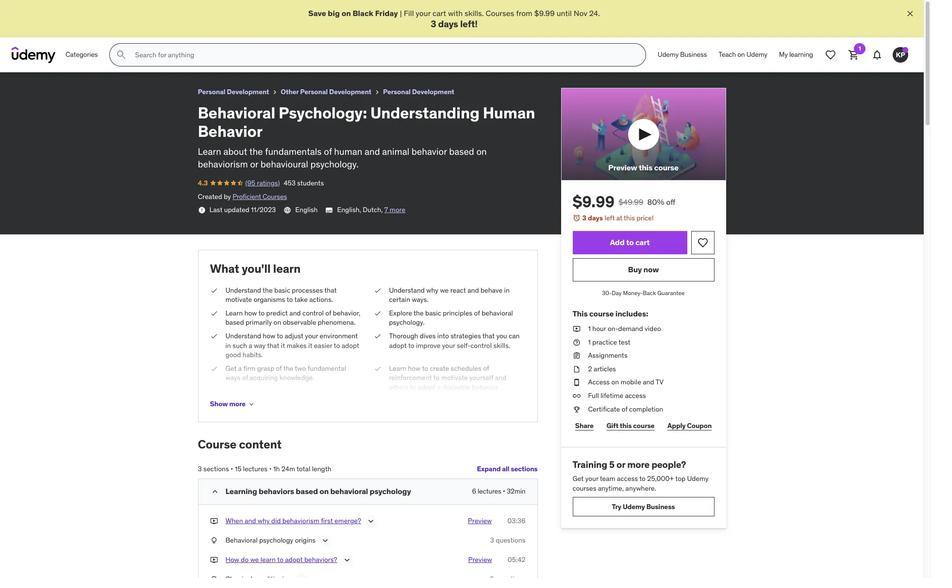 Task type: vqa. For each thing, say whether or not it's contained in the screenshot.
My
yes



Task type: describe. For each thing, give the bounding box(es) containing it.
on inside behavioral psychology: understanding human behavior learn about the fundamentals of human and animal behavior based on behaviorism or behavioural psychology.
[[476, 146, 487, 157]]

behavioral for behavioral psychology: understanding human behavior learn about the fundamentals of human and animal behavior based on behaviorism or behavioural psychology.
[[198, 103, 275, 123]]

xsmall image left how
[[210, 556, 218, 565]]

xsmall image left other
[[271, 88, 279, 96]]

1 sections from the left
[[203, 464, 229, 473]]

why inside when and why did behaviorism first emerge? button
[[258, 517, 270, 525]]

understand the basic processes that motivate organisms to take actions.
[[226, 286, 337, 304]]

0 vertical spatial learn
[[273, 261, 301, 276]]

1 vertical spatial business
[[646, 502, 675, 511]]

and left tv
[[643, 378, 654, 387]]

teach on udemy link
[[713, 43, 773, 67]]

save
[[308, 8, 326, 18]]

how for adjust
[[263, 332, 275, 340]]

apply coupon button
[[665, 416, 714, 436]]

behavioral inside explore the basic principles of behavioral psychology.
[[482, 309, 513, 317]]

certificate of completion
[[588, 405, 663, 413]]

about
[[223, 146, 247, 157]]

3 for 3 sections • 15 lectures • 1h 24m total length
[[198, 464, 202, 473]]

two
[[295, 364, 306, 373]]

human for behavioral psychology: understanding human behavior learn about the fundamentals of human and animal behavior based on behaviorism or behavioural psychology.
[[483, 103, 535, 123]]

you
[[496, 332, 507, 340]]

until
[[557, 8, 572, 18]]

fill
[[404, 8, 414, 18]]

what you'll learn
[[210, 261, 301, 276]]

2
[[588, 365, 592, 373]]

control inside thorough dives into strategies that you can adopt to improve your self-control skills.
[[471, 341, 492, 350]]

when and why did behaviorism first emerge?
[[226, 517, 361, 525]]

skills. inside save big on black friday | fill your cart with skills. courses from $9.99 until nov 24. 3 days left!
[[465, 8, 484, 18]]

demand
[[618, 324, 643, 333]]

show lecture description image for when and why did behaviorism first emerge?
[[366, 517, 376, 526]]

to inside learn how to predict and control of behavior, based primarily on observable phenomena.
[[258, 309, 265, 317]]

buy
[[628, 265, 642, 275]]

motivate inside learn how to create schedules of reinforcement to motivate yourself and others to adopt a desirable behavior.
[[441, 373, 468, 382]]

practice
[[592, 338, 617, 346]]

in for understand how to adjust your environment in such a way that it makes it easier to adopt good habits.
[[226, 341, 231, 350]]

preview inside button
[[608, 163, 637, 172]]

the inside understand the basic processes that motivate organisms to take actions.
[[263, 286, 273, 294]]

adopt inside button
[[285, 556, 303, 564]]

show more button
[[210, 394, 255, 414]]

cart inside 'button'
[[635, 238, 650, 247]]

observable
[[283, 318, 316, 327]]

motivate inside understand the basic processes that motivate organisms to take actions.
[[226, 295, 252, 304]]

learn inside behavioral psychology: understanding human behavior learn about the fundamentals of human and animal behavior based on behaviorism or behavioural psychology.
[[198, 146, 221, 157]]

when and why did behaviorism first emerge? button
[[226, 517, 361, 528]]

such
[[233, 341, 247, 350]]

1 vertical spatial psychology
[[259, 536, 293, 545]]

Search for anything text field
[[133, 47, 634, 63]]

when
[[226, 517, 243, 525]]

how do we learn to adopt behaviors? button
[[226, 556, 337, 567]]

certificate
[[588, 405, 620, 413]]

2 it from the left
[[308, 341, 312, 350]]

24.
[[589, 8, 600, 18]]

or inside behavioral psychology: understanding human behavior learn about the fundamentals of human and animal behavior based on behaviorism or behavioural psychology.
[[250, 158, 258, 170]]

0 vertical spatial lectures
[[243, 464, 268, 473]]

behavior
[[412, 146, 447, 157]]

to inside button
[[277, 556, 283, 564]]

price!
[[637, 214, 654, 223]]

ways
[[226, 373, 240, 382]]

from
[[516, 8, 532, 18]]

day
[[612, 289, 622, 297]]

learning
[[226, 487, 257, 496]]

of right grasp
[[276, 364, 282, 373]]

and inside learn how to create schedules of reinforcement to motivate yourself and others to adopt a desirable behavior.
[[495, 373, 506, 382]]

on inside learn how to predict and control of behavior, based primarily on observable phenomena.
[[274, 318, 281, 327]]

more for training
[[627, 459, 650, 471]]

notifications image
[[872, 49, 883, 61]]

alarm image
[[573, 214, 580, 222]]

save big on black friday | fill your cart with skills. courses from $9.99 until nov 24. 3 days left!
[[308, 8, 600, 30]]

makes
[[287, 341, 307, 350]]

my learning link
[[773, 43, 819, 67]]

2 personal development link from the left
[[383, 86, 454, 98]]

understand for understand the basic processes that motivate organisms to take actions.
[[226, 286, 261, 294]]

udemy image
[[12, 47, 56, 63]]

udemy inside udemy business link
[[658, 50, 679, 59]]

of down firm
[[242, 373, 248, 382]]

teach
[[719, 50, 736, 59]]

0 horizontal spatial behavioral
[[330, 487, 368, 496]]

15
[[235, 464, 241, 473]]

1 horizontal spatial •
[[269, 464, 272, 473]]

behaviors?
[[304, 556, 337, 564]]

psychology. inside explore the basic principles of behavioral psychology.
[[389, 318, 425, 327]]

1 vertical spatial course
[[589, 309, 614, 318]]

your inside "training 5 or more people? get your team access to 25,000+ top udemy courses anytime, anywhere."
[[585, 474, 598, 483]]

30-day money-back guarantee
[[602, 289, 685, 297]]

a inside get a firm grasp of the two fundamental ways of acquiring knowledge.
[[238, 364, 242, 373]]

reinforcement
[[389, 373, 432, 382]]

what
[[210, 261, 239, 276]]

xsmall image inside show more button
[[248, 400, 255, 408]]

firm
[[243, 364, 256, 373]]

first
[[321, 517, 333, 525]]

hour
[[592, 324, 606, 333]]

with
[[448, 8, 463, 18]]

80%
[[647, 197, 664, 207]]

more inside show more button
[[229, 400, 246, 408]]

3 inside save big on black friday | fill your cart with skills. courses from $9.99 until nov 24. 3 days left!
[[431, 18, 436, 30]]

of inside learn how to create schedules of reinforcement to motivate yourself and others to adopt a desirable behavior.
[[483, 364, 489, 373]]

understand how to adjust your environment in such a way that it makes it easier to adopt good habits.
[[226, 332, 359, 359]]

to inside understand the basic processes that motivate organisms to take actions.
[[287, 295, 293, 304]]

based inside behavioral psychology: understanding human behavior learn about the fundamentals of human and animal behavior based on behaviorism or behavioural psychology.
[[449, 146, 474, 157]]

udemy inside "training 5 or more people? get your team access to 25,000+ top udemy courses anytime, anywhere."
[[687, 474, 709, 483]]

show lecture description image for how do we learn to adopt behaviors?
[[342, 556, 352, 565]]

acquiring
[[250, 373, 278, 382]]

articles
[[594, 365, 616, 373]]

mobile
[[621, 378, 641, 387]]

learn for learn how to create schedules of reinforcement to motivate yourself and others to adopt a desirable behavior.
[[389, 364, 406, 373]]

questions
[[496, 536, 526, 545]]

schedules
[[451, 364, 482, 373]]

create
[[430, 364, 449, 373]]

add to cart button
[[573, 231, 687, 254]]

or inside "training 5 or more people? get your team access to 25,000+ top udemy courses anytime, anywhere."
[[617, 459, 625, 471]]

buy now
[[628, 265, 659, 275]]

and inside learn how to predict and control of behavior, based primarily on observable phenomena.
[[289, 309, 301, 317]]

gift this course link
[[604, 416, 657, 436]]

3 development from the left
[[412, 87, 454, 96]]

behavioral for behavioral psychology origins
[[226, 536, 258, 545]]

your inside save big on black friday | fill your cart with skills. courses from $9.99 until nov 24. 3 days left!
[[416, 8, 431, 18]]

behavioral psychology: understanding human behavior
[[8, 4, 213, 14]]

apply
[[668, 421, 686, 430]]

left!
[[460, 18, 478, 30]]

add to cart
[[610, 238, 650, 247]]

|
[[400, 8, 402, 18]]

1 vertical spatial courses
[[263, 192, 287, 201]]

how for create
[[408, 364, 421, 373]]

others
[[389, 383, 409, 392]]

money-
[[623, 289, 643, 297]]

left
[[605, 214, 615, 223]]

2 personal from the left
[[300, 87, 328, 96]]

udemy inside try udemy business link
[[623, 502, 645, 511]]

understand for understand how to adjust your environment in such a way that it makes it easier to adopt good habits.
[[226, 332, 261, 340]]

0 horizontal spatial wishlist image
[[697, 237, 709, 249]]

3 for 3 days left at this price!
[[582, 214, 586, 223]]

basic for organisms
[[274, 286, 290, 294]]

behaviors
[[259, 487, 294, 496]]

human
[[334, 146, 362, 157]]

3 days left at this price!
[[582, 214, 654, 223]]

1 horizontal spatial wishlist image
[[825, 49, 837, 61]]

learn how to create schedules of reinforcement to motivate yourself and others to adopt a desirable behavior.
[[389, 364, 506, 392]]

behaviorism inside behavioral psychology: understanding human behavior learn about the fundamentals of human and animal behavior based on behaviorism or behavioural psychology.
[[198, 158, 248, 170]]

25,000+
[[647, 474, 674, 483]]

xsmall image for assignments
[[573, 351, 580, 361]]

how
[[226, 556, 239, 564]]

7 more button
[[384, 205, 405, 215]]

based inside learn how to predict and control of behavior, based primarily on observable phenomena.
[[226, 318, 244, 327]]

course
[[198, 437, 236, 452]]

skills. inside thorough dives into strategies that you can adopt to improve your self-control skills.
[[493, 341, 510, 350]]

other personal development
[[281, 87, 371, 96]]

6
[[472, 487, 476, 496]]

lifetime
[[601, 391, 623, 400]]

1 horizontal spatial days
[[588, 214, 603, 223]]

video
[[645, 324, 661, 333]]

improve
[[416, 341, 441, 350]]

your inside thorough dives into strategies that you can adopt to improve your self-control skills.
[[442, 341, 455, 350]]

behaviorism inside when and why did behaviorism first emerge? button
[[282, 517, 319, 525]]

1 horizontal spatial $9.99
[[573, 192, 615, 212]]

• for 6
[[503, 487, 505, 496]]

try
[[612, 502, 621, 511]]

predict
[[266, 309, 288, 317]]

closed captions image
[[326, 206, 333, 214]]

content
[[239, 437, 282, 452]]

personal development for second personal development link from the right
[[198, 87, 269, 96]]

black
[[353, 8, 373, 18]]

explore
[[389, 309, 412, 317]]

1 hour on-demand video
[[588, 324, 661, 333]]

this for gift
[[620, 421, 632, 430]]

1h 24m
[[273, 464, 295, 473]]

psychology. inside behavioral psychology: understanding human behavior learn about the fundamentals of human and animal behavior based on behaviorism or behavioural psychology.
[[311, 158, 359, 170]]

1 vertical spatial lectures
[[478, 487, 501, 496]]

why inside understand why we react and behave in certain ways.
[[426, 286, 438, 294]]

buy now button
[[573, 258, 714, 282]]

english, dutch , 7 more
[[337, 205, 405, 214]]

learn inside button
[[261, 556, 276, 564]]



Task type: locate. For each thing, give the bounding box(es) containing it.
basic inside explore the basic principles of behavioral psychology.
[[425, 309, 441, 317]]

behavioral up udemy image
[[8, 4, 47, 14]]

understand inside understand why we react and behave in certain ways.
[[389, 286, 425, 294]]

how for predict
[[244, 309, 257, 317]]

1 vertical spatial behavior
[[198, 122, 263, 141]]

3 down course
[[198, 464, 202, 473]]

habits.
[[243, 351, 263, 359]]

of
[[324, 146, 332, 157], [325, 309, 331, 317], [474, 309, 480, 317], [276, 364, 282, 373], [483, 364, 489, 373], [242, 373, 248, 382], [622, 405, 628, 413]]

days down with on the left of the page
[[438, 18, 458, 30]]

how up reinforcement
[[408, 364, 421, 373]]

learn for learn how to predict and control of behavior, based primarily on observable phenomena.
[[226, 309, 243, 317]]

behavioral inside behavioral psychology: understanding human behavior learn about the fundamentals of human and animal behavior based on behaviorism or behavioural psychology.
[[198, 103, 275, 123]]

learning behaviors based on behavioral psychology
[[226, 487, 411, 496]]

0 vertical spatial psychology:
[[49, 4, 93, 14]]

access down mobile
[[625, 391, 646, 400]]

understanding up behavior
[[370, 103, 480, 123]]

2 horizontal spatial learn
[[389, 364, 406, 373]]

xsmall image left assignments at the right bottom
[[573, 351, 580, 361]]

of down full lifetime access
[[622, 405, 628, 413]]

0 vertical spatial wishlist image
[[825, 49, 837, 61]]

0 horizontal spatial get
[[226, 364, 237, 373]]

1 horizontal spatial a
[[249, 341, 252, 350]]

1 horizontal spatial psychology.
[[389, 318, 425, 327]]

more for english, dutch
[[390, 205, 405, 214]]

1 horizontal spatial basic
[[425, 309, 441, 317]]

your inside understand how to adjust your environment in such a way that it makes it easier to adopt good habits.
[[305, 332, 318, 340]]

2 vertical spatial behavioral
[[226, 536, 258, 545]]

that inside thorough dives into strategies that you can adopt to improve your self-control skills.
[[483, 332, 495, 340]]

grasp
[[257, 364, 274, 373]]

primarily
[[246, 318, 272, 327]]

off
[[666, 197, 675, 207]]

1 vertical spatial in
[[226, 341, 231, 350]]

based
[[449, 146, 474, 157], [226, 318, 244, 327], [296, 487, 318, 496]]

access on mobile and tv
[[588, 378, 664, 387]]

get a firm grasp of the two fundamental ways of acquiring knowledge.
[[226, 364, 346, 382]]

4.3
[[198, 179, 208, 187]]

1 development from the left
[[227, 87, 269, 96]]

3 personal from the left
[[383, 87, 411, 96]]

2 vertical spatial how
[[408, 364, 421, 373]]

2 vertical spatial more
[[627, 459, 650, 471]]

course up hour
[[589, 309, 614, 318]]

course
[[654, 163, 679, 172], [589, 309, 614, 318], [633, 421, 655, 430]]

5
[[609, 459, 615, 471]]

1 horizontal spatial business
[[680, 50, 707, 59]]

2 horizontal spatial more
[[627, 459, 650, 471]]

in up good on the left bottom
[[226, 341, 231, 350]]

behavioral up about
[[198, 103, 275, 123]]

1 vertical spatial preview
[[468, 517, 492, 525]]

sections
[[203, 464, 229, 473], [511, 465, 538, 473]]

1 left practice
[[588, 338, 591, 346]]

1 horizontal spatial more
[[390, 205, 405, 214]]

0 vertical spatial human
[[152, 4, 178, 14]]

psychology.
[[311, 158, 359, 170], [389, 318, 425, 327]]

understand down what you'll learn
[[226, 286, 261, 294]]

3 for 3 questions
[[490, 536, 494, 545]]

adopt inside understand how to adjust your environment in such a way that it makes it easier to adopt good habits.
[[342, 341, 359, 350]]

your right fill
[[416, 8, 431, 18]]

of left human
[[324, 146, 332, 157]]

0 horizontal spatial a
[[238, 364, 242, 373]]

6 lectures • 32min
[[472, 487, 526, 496]]

basic down ways.
[[425, 309, 441, 317]]

thorough dives into strategies that you can adopt to improve your self-control skills.
[[389, 332, 520, 350]]

assignments
[[588, 351, 628, 360]]

1 horizontal spatial learn
[[226, 309, 243, 317]]

to inside thorough dives into strategies that you can adopt to improve your self-control skills.
[[408, 341, 414, 350]]

05:42
[[508, 556, 526, 564]]

on inside save big on black friday | fill your cart with skills. courses from $9.99 until nov 24. 3 days left!
[[342, 8, 351, 18]]

the inside behavioral psychology: understanding human behavior learn about the fundamentals of human and animal behavior based on behaviorism or behavioural psychology.
[[249, 146, 263, 157]]

training
[[573, 459, 607, 471]]

we inside button
[[250, 556, 259, 564]]

days inside save big on black friday | fill your cart with skills. courses from $9.99 until nov 24. 3 days left!
[[438, 18, 458, 30]]

learn how to predict and control of behavior, based primarily on observable phenomena.
[[226, 309, 360, 327]]

course for preview this course
[[654, 163, 679, 172]]

courses
[[573, 484, 596, 493]]

• left 32min
[[503, 487, 505, 496]]

1 horizontal spatial human
[[483, 103, 535, 123]]

learn inside learn how to predict and control of behavior, based primarily on observable phenomena.
[[226, 309, 243, 317]]

adopt inside thorough dives into strategies that you can adopt to improve your self-control skills.
[[389, 341, 407, 350]]

course content
[[198, 437, 282, 452]]

xsmall image
[[271, 88, 279, 96], [374, 286, 381, 295], [374, 309, 381, 318], [573, 324, 580, 334], [374, 332, 381, 341], [573, 351, 580, 361], [210, 556, 218, 565]]

behavior inside behavioral psychology: understanding human behavior learn about the fundamentals of human and animal behavior based on behaviorism or behavioural psychology.
[[198, 122, 263, 141]]

• for 3
[[231, 464, 233, 473]]

to inside "training 5 or more people? get your team access to 25,000+ top udemy courses anytime, anywhere."
[[640, 474, 646, 483]]

0 vertical spatial days
[[438, 18, 458, 30]]

1 vertical spatial that
[[483, 332, 495, 340]]

take
[[294, 295, 308, 304]]

motivate up desirable
[[441, 373, 468, 382]]

psychology. down human
[[311, 158, 359, 170]]

course language image
[[284, 206, 291, 214]]

show lecture description image right the behaviors?
[[342, 556, 352, 565]]

submit search image
[[116, 49, 127, 61]]

show lecture description image
[[320, 536, 330, 546]]

0 horizontal spatial why
[[258, 517, 270, 525]]

cart
[[433, 8, 446, 18], [635, 238, 650, 247]]

get up the ways
[[226, 364, 237, 373]]

understanding for behavioral psychology: understanding human behavior
[[95, 4, 150, 14]]

how up way
[[263, 332, 275, 340]]

in right the behave
[[504, 286, 510, 294]]

adopt inside learn how to create schedules of reinforcement to motivate yourself and others to adopt a desirable behavior.
[[418, 383, 436, 392]]

0 horizontal spatial skills.
[[465, 8, 484, 18]]

understanding inside behavioral psychology: understanding human behavior learn about the fundamentals of human and animal behavior based on behaviorism or behavioural psychology.
[[370, 103, 480, 123]]

0 vertical spatial basic
[[274, 286, 290, 294]]

0 horizontal spatial •
[[231, 464, 233, 473]]

1 vertical spatial control
[[471, 341, 492, 350]]

1 personal development link from the left
[[198, 86, 269, 98]]

personal development for 2nd personal development link from left
[[383, 87, 454, 96]]

1 horizontal spatial get
[[573, 474, 584, 483]]

show lecture description image
[[366, 517, 376, 526], [342, 556, 352, 565], [297, 575, 306, 578]]

$9.99 left until
[[534, 8, 555, 18]]

0 vertical spatial why
[[426, 286, 438, 294]]

based up such
[[226, 318, 244, 327]]

this for preview
[[639, 163, 653, 172]]

understand inside understand how to adjust your environment in such a way that it makes it easier to adopt good habits.
[[226, 332, 261, 340]]

udemy
[[658, 50, 679, 59], [747, 50, 767, 59], [687, 474, 709, 483], [623, 502, 645, 511]]

0 vertical spatial behaviorism
[[198, 158, 248, 170]]

to down behavioral psychology origins
[[277, 556, 283, 564]]

how up primarily at the left bottom
[[244, 309, 257, 317]]

the
[[249, 146, 263, 157], [263, 286, 273, 294], [414, 309, 424, 317], [283, 364, 293, 373]]

to down 'create'
[[434, 373, 440, 382]]

3 questions
[[490, 536, 526, 545]]

created by proficient courses
[[198, 192, 287, 201]]

that inside understand how to adjust your environment in such a way that it makes it easier to adopt good habits.
[[267, 341, 279, 350]]

we
[[440, 286, 449, 294], [250, 556, 259, 564]]

1 vertical spatial behavioral
[[198, 103, 275, 123]]

to left adjust
[[277, 332, 283, 340]]

to up anywhere.
[[640, 474, 646, 483]]

business left teach on the right top of the page
[[680, 50, 707, 59]]

and right react
[[468, 286, 479, 294]]

of up phenomena.
[[325, 309, 331, 317]]

more inside "training 5 or more people? get your team access to 25,000+ top udemy courses anytime, anywhere."
[[627, 459, 650, 471]]

that for strategies
[[483, 332, 495, 340]]

0 vertical spatial access
[[625, 391, 646, 400]]

this right at
[[624, 214, 635, 223]]

course for gift this course
[[633, 421, 655, 430]]

0 vertical spatial learn
[[198, 146, 221, 157]]

shopping cart with 1 item image
[[848, 49, 860, 61]]

$9.99
[[534, 8, 555, 18], [573, 192, 615, 212]]

1 vertical spatial basic
[[425, 309, 441, 317]]

personal for second personal development link from the right
[[198, 87, 225, 96]]

behavior for behavioral psychology: understanding human behavior
[[180, 4, 213, 14]]

preview up $9.99 $49.99 80% off
[[608, 163, 637, 172]]

this right the gift
[[620, 421, 632, 430]]

understanding
[[95, 4, 150, 14], [370, 103, 480, 123]]

1 horizontal spatial why
[[426, 286, 438, 294]]

expand all sections button
[[477, 459, 538, 479]]

1 left notifications image
[[859, 45, 861, 52]]

access inside "training 5 or more people? get your team access to 25,000+ top udemy courses anytime, anywhere."
[[617, 474, 638, 483]]

fundamental
[[308, 364, 346, 373]]

show lecture description image down how do we learn to adopt behaviors? button
[[297, 575, 306, 578]]

the up organisms
[[263, 286, 273, 294]]

0 horizontal spatial based
[[226, 318, 244, 327]]

we for react
[[440, 286, 449, 294]]

lectures right 6
[[478, 487, 501, 496]]

human for behavioral psychology: understanding human behavior
[[152, 4, 178, 14]]

$9.99 $49.99 80% off
[[573, 192, 675, 212]]

wishlist image
[[825, 49, 837, 61], [697, 237, 709, 249]]

1 practice test
[[588, 338, 631, 346]]

0 horizontal spatial more
[[229, 400, 246, 408]]

0 vertical spatial or
[[250, 158, 258, 170]]

courses down ratings)
[[263, 192, 287, 201]]

on-
[[608, 324, 618, 333]]

1 vertical spatial this
[[624, 214, 635, 223]]

2 horizontal spatial that
[[483, 332, 495, 340]]

this up 80% on the right top of page
[[639, 163, 653, 172]]

0 vertical spatial get
[[226, 364, 237, 373]]

you have alerts image
[[903, 47, 908, 53]]

2 vertical spatial based
[[296, 487, 318, 496]]

2 vertical spatial 1
[[588, 338, 591, 346]]

that right way
[[267, 341, 279, 350]]

0 horizontal spatial human
[[152, 4, 178, 14]]

get inside get a firm grasp of the two fundamental ways of acquiring knowledge.
[[226, 364, 237, 373]]

in for understand why we react and behave in certain ways.
[[504, 286, 510, 294]]

2 sections from the left
[[511, 465, 538, 473]]

your up the easier on the bottom left
[[305, 332, 318, 340]]

psychology: down other personal development link
[[279, 103, 367, 123]]

lectures right 15
[[243, 464, 268, 473]]

1 horizontal spatial cart
[[635, 238, 650, 247]]

updated
[[224, 205, 249, 214]]

2 personal development from the left
[[383, 87, 454, 96]]

we inside understand why we react and behave in certain ways.
[[440, 286, 449, 294]]

behavior for behavioral psychology: understanding human behavior learn about the fundamentals of human and animal behavior based on behaviorism or behavioural psychology.
[[198, 122, 263, 141]]

your up courses
[[585, 474, 598, 483]]

2 development from the left
[[329, 87, 371, 96]]

1 horizontal spatial understanding
[[370, 103, 480, 123]]

behaviorism
[[198, 158, 248, 170], [282, 517, 319, 525]]

that up actions.
[[324, 286, 337, 294]]

understanding up submit search icon
[[95, 4, 150, 14]]

3 left questions
[[490, 536, 494, 545]]

2 horizontal spatial personal
[[383, 87, 411, 96]]

that for processes
[[324, 286, 337, 294]]

easier
[[314, 341, 332, 350]]

more
[[390, 205, 405, 214], [229, 400, 246, 408], [627, 459, 650, 471]]

days left left on the top right of the page
[[588, 214, 603, 223]]

cart down price!
[[635, 238, 650, 247]]

adopt down environment
[[342, 341, 359, 350]]

why up ways.
[[426, 286, 438, 294]]

preview for 03:36
[[468, 517, 492, 525]]

last updated 11/2023
[[210, 205, 276, 214]]

a inside understand how to adjust your environment in such a way that it makes it easier to adopt good habits.
[[249, 341, 252, 350]]

xsmall image for understand why we react and behave in certain ways.
[[374, 286, 381, 295]]

psychology. down explore
[[389, 318, 425, 327]]

xsmall image for thorough dives into strategies that you can adopt to improve your self-control skills.
[[374, 332, 381, 341]]

in inside understand how to adjust your environment in such a way that it makes it easier to adopt good habits.
[[226, 341, 231, 350]]

xsmall image for explore the basic principles of behavioral psychology.
[[374, 309, 381, 318]]

preview this course button
[[561, 88, 726, 181]]

more right 7
[[390, 205, 405, 214]]

emerge?
[[335, 517, 361, 525]]

0 horizontal spatial in
[[226, 341, 231, 350]]

show lecture description image right emerge?
[[366, 517, 376, 526]]

to down reinforcement
[[410, 383, 416, 392]]

a left firm
[[238, 364, 242, 373]]

0 vertical spatial how
[[244, 309, 257, 317]]

in inside understand why we react and behave in certain ways.
[[504, 286, 510, 294]]

nov
[[574, 8, 587, 18]]

0 vertical spatial motivate
[[226, 295, 252, 304]]

0 horizontal spatial that
[[267, 341, 279, 350]]

1 vertical spatial psychology.
[[389, 318, 425, 327]]

basic
[[274, 286, 290, 294], [425, 309, 441, 317]]

and inside understand why we react and behave in certain ways.
[[468, 286, 479, 294]]

the inside get a firm grasp of the two fundamental ways of acquiring knowledge.
[[283, 364, 293, 373]]

this
[[639, 163, 653, 172], [624, 214, 635, 223], [620, 421, 632, 430]]

basic inside understand the basic processes that motivate organisms to take actions.
[[274, 286, 290, 294]]

3 right alarm icon
[[582, 214, 586, 223]]

of inside behavioral psychology: understanding human behavior learn about the fundamentals of human and animal behavior based on behaviorism or behavioural psychology.
[[324, 146, 332, 157]]

0 vertical spatial based
[[449, 146, 474, 157]]

close image
[[905, 9, 915, 18]]

motivate up primarily at the left bottom
[[226, 295, 252, 304]]

1 link
[[842, 43, 866, 67]]

xsmall image for 1 hour on-demand video
[[573, 324, 580, 334]]

1 horizontal spatial development
[[329, 87, 371, 96]]

understanding for behavioral psychology: understanding human behavior learn about the fundamentals of human and animal behavior based on behaviorism or behavioural psychology.
[[370, 103, 480, 123]]

behavioral up do
[[226, 536, 258, 545]]

0 horizontal spatial days
[[438, 18, 458, 30]]

get up courses
[[573, 474, 584, 483]]

human inside behavioral psychology: understanding human behavior learn about the fundamentals of human and animal behavior based on behaviorism or behavioural psychology.
[[483, 103, 535, 123]]

xsmall image left certain
[[374, 286, 381, 295]]

how inside learn how to create schedules of reinforcement to motivate yourself and others to adopt a desirable behavior.
[[408, 364, 421, 373]]

expand
[[477, 465, 501, 473]]

of up yourself
[[483, 364, 489, 373]]

business
[[680, 50, 707, 59], [646, 502, 675, 511]]

to down environment
[[334, 341, 340, 350]]

get inside "training 5 or more people? get your team access to 25,000+ top udemy courses anytime, anywhere."
[[573, 474, 584, 483]]

that inside understand the basic processes that motivate organisms to take actions.
[[324, 286, 337, 294]]

0 vertical spatial we
[[440, 286, 449, 294]]

1 vertical spatial learn
[[261, 556, 276, 564]]

1 for 1 hour on-demand video
[[588, 324, 591, 333]]

friday
[[375, 8, 398, 18]]

1 for 1 practice test
[[588, 338, 591, 346]]

to inside 'button'
[[626, 238, 634, 247]]

psychology: for behavioral psychology: understanding human behavior learn about the fundamentals of human and animal behavior based on behaviorism or behavioural psychology.
[[279, 103, 367, 123]]

to left the take
[[287, 295, 293, 304]]

1 vertical spatial how
[[263, 332, 275, 340]]

sections left 15
[[203, 464, 229, 473]]

a left desirable
[[437, 383, 441, 392]]

adopt down "thorough"
[[389, 341, 407, 350]]

a inside learn how to create schedules of reinforcement to motivate yourself and others to adopt a desirable behavior.
[[437, 383, 441, 392]]

1 personal from the left
[[198, 87, 225, 96]]

we for learn
[[250, 556, 259, 564]]

and up "observable"
[[289, 309, 301, 317]]

1 vertical spatial $9.99
[[573, 192, 615, 212]]

of inside learn how to predict and control of behavior, based primarily on observable phenomena.
[[325, 309, 331, 317]]

1 vertical spatial or
[[617, 459, 625, 471]]

behavior.
[[472, 383, 499, 392]]

0 horizontal spatial sections
[[203, 464, 229, 473]]

1 vertical spatial get
[[573, 474, 584, 483]]

or right 5
[[617, 459, 625, 471]]

all
[[502, 465, 509, 473]]

coupon
[[687, 421, 712, 430]]

and inside when and why did behaviorism first emerge? button
[[245, 517, 256, 525]]

3
[[431, 18, 436, 30], [582, 214, 586, 223], [198, 464, 202, 473], [490, 536, 494, 545]]

psychology: for behavioral psychology: understanding human behavior
[[49, 4, 93, 14]]

control down the strategies
[[471, 341, 492, 350]]

0 horizontal spatial psychology:
[[49, 4, 93, 14]]

react
[[450, 286, 466, 294]]

understand inside understand the basic processes that motivate organisms to take actions.
[[226, 286, 261, 294]]

the left two in the left bottom of the page
[[283, 364, 293, 373]]

453
[[284, 179, 296, 187]]

based down total at the left
[[296, 487, 318, 496]]

sections right all
[[511, 465, 538, 473]]

1 horizontal spatial lectures
[[478, 487, 501, 496]]

this inside button
[[639, 163, 653, 172]]

based right behavior
[[449, 146, 474, 157]]

ways.
[[412, 295, 429, 304]]

courses inside save big on black friday | fill your cart with skills. courses from $9.99 until nov 24. 3 days left!
[[486, 8, 514, 18]]

1 vertical spatial cart
[[635, 238, 650, 247]]

of inside explore the basic principles of behavioral psychology.
[[474, 309, 480, 317]]

more right show
[[229, 400, 246, 408]]

learn up such
[[226, 309, 243, 317]]

preview for 05:42
[[468, 556, 492, 564]]

0 horizontal spatial behaviorism
[[198, 158, 248, 170]]

my learning
[[779, 50, 813, 59]]

behaviorism up origins at the bottom left of page
[[282, 517, 319, 525]]

behavioral for behavioral psychology: understanding human behavior
[[8, 4, 47, 14]]

learn up understand the basic processes that motivate organisms to take actions.
[[273, 261, 301, 276]]

0 vertical spatial control
[[302, 309, 324, 317]]

1 for 1
[[859, 45, 861, 52]]

1 vertical spatial human
[[483, 103, 535, 123]]

into
[[437, 332, 449, 340]]

1 horizontal spatial in
[[504, 286, 510, 294]]

1 horizontal spatial skills.
[[493, 341, 510, 350]]

0 horizontal spatial show lecture description image
[[297, 575, 306, 578]]

to up primarily at the left bottom
[[258, 309, 265, 317]]

0 vertical spatial $9.99
[[534, 8, 555, 18]]

1 vertical spatial behaviorism
[[282, 517, 319, 525]]

how inside learn how to predict and control of behavior, based primarily on observable phenomena.
[[244, 309, 257, 317]]

preview
[[608, 163, 637, 172], [468, 517, 492, 525], [468, 556, 492, 564]]

course inside button
[[654, 163, 679, 172]]

1 vertical spatial 1
[[588, 324, 591, 333]]

1 vertical spatial behavioral
[[330, 487, 368, 496]]

0 horizontal spatial how
[[244, 309, 257, 317]]

categories button
[[60, 43, 104, 67]]

by
[[224, 192, 231, 201]]

personal
[[198, 87, 225, 96], [300, 87, 328, 96], [383, 87, 411, 96]]

udemy inside teach on udemy link
[[747, 50, 767, 59]]

$9.99 up left on the top right of the page
[[573, 192, 615, 212]]

and right when at the left bottom
[[245, 517, 256, 525]]

business down anywhere.
[[646, 502, 675, 511]]

1 horizontal spatial psychology:
[[279, 103, 367, 123]]

strategies
[[451, 332, 481, 340]]

learn down behavioral psychology origins
[[261, 556, 276, 564]]

behavioral psychology: understanding human behavior learn about the fundamentals of human and animal behavior based on behaviorism or behavioural psychology.
[[198, 103, 535, 170]]

$9.99 inside save big on black friday | fill your cart with skills. courses from $9.99 until nov 24. 3 days left!
[[534, 8, 555, 18]]

origins
[[295, 536, 316, 545]]

0 vertical spatial preview
[[608, 163, 637, 172]]

1 left hour
[[588, 324, 591, 333]]

your down into
[[442, 341, 455, 350]]

udemy business link
[[652, 43, 713, 67]]

1 personal development from the left
[[198, 87, 269, 96]]

tv
[[656, 378, 664, 387]]

basic for psychology.
[[425, 309, 441, 317]]

adopt down reinforcement
[[418, 383, 436, 392]]

1 it from the left
[[281, 341, 285, 350]]

2 horizontal spatial based
[[449, 146, 474, 157]]

1 horizontal spatial motivate
[[441, 373, 468, 382]]

big
[[328, 8, 340, 18]]

full
[[588, 391, 599, 400]]

xsmall image left explore
[[374, 309, 381, 318]]

teach on udemy
[[719, 50, 767, 59]]

1 horizontal spatial show lecture description image
[[342, 556, 352, 565]]

behavioral up you in the bottom right of the page
[[482, 309, 513, 317]]

0 vertical spatial psychology
[[370, 487, 411, 496]]

7
[[384, 205, 388, 214]]

1 horizontal spatial it
[[308, 341, 312, 350]]

personal for 2nd personal development link from left
[[383, 87, 411, 96]]

the down ways.
[[414, 309, 424, 317]]

sections inside dropdown button
[[511, 465, 538, 473]]

behaviorism down about
[[198, 158, 248, 170]]

1 horizontal spatial courses
[[486, 8, 514, 18]]

psychology: inside behavioral psychology: understanding human behavior learn about the fundamentals of human and animal behavior based on behaviorism or behavioural psychology.
[[279, 103, 367, 123]]

to left 'create'
[[422, 364, 428, 373]]

understand for understand why we react and behave in certain ways.
[[389, 286, 425, 294]]

xsmall image
[[373, 88, 381, 96], [198, 206, 206, 214], [210, 286, 218, 295], [210, 309, 218, 318], [210, 332, 218, 341], [573, 338, 580, 347], [210, 364, 218, 373], [374, 364, 381, 373], [573, 365, 580, 374], [573, 378, 580, 387], [573, 391, 580, 401], [248, 400, 255, 408], [573, 405, 580, 414], [210, 517, 218, 526], [210, 536, 218, 546], [210, 575, 218, 578]]

and up behavior.
[[495, 373, 506, 382]]

2 vertical spatial show lecture description image
[[297, 575, 306, 578]]

learn inside learn how to create schedules of reinforcement to motivate yourself and others to adopt a desirable behavior.
[[389, 364, 406, 373]]

3 sections • 15 lectures • 1h 24m total length
[[198, 464, 331, 473]]

preview this course
[[608, 163, 679, 172]]

a left way
[[249, 341, 252, 350]]

why left did
[[258, 517, 270, 525]]

and inside behavioral psychology: understanding human behavior learn about the fundamentals of human and animal behavior based on behaviorism or behavioural psychology.
[[365, 146, 380, 157]]

control inside learn how to predict and control of behavior, based primarily on observable phenomena.
[[302, 309, 324, 317]]

skills. up left!
[[465, 8, 484, 18]]

the inside explore the basic principles of behavioral psychology.
[[414, 309, 424, 317]]

behavioral
[[482, 309, 513, 317], [330, 487, 368, 496]]

1 horizontal spatial based
[[296, 487, 318, 496]]

1 vertical spatial understanding
[[370, 103, 480, 123]]

how inside understand how to adjust your environment in such a way that it makes it easier to adopt good habits.
[[263, 332, 275, 340]]

cart inside save big on black friday | fill your cart with skills. courses from $9.99 until nov 24. 3 days left!
[[433, 8, 446, 18]]

(95 ratings)
[[245, 179, 280, 187]]

your
[[416, 8, 431, 18], [305, 332, 318, 340], [442, 341, 455, 350], [585, 474, 598, 483]]

psychology:
[[49, 4, 93, 14], [279, 103, 367, 123]]

actions.
[[309, 295, 333, 304]]

good
[[226, 351, 241, 359]]

0 horizontal spatial learn
[[198, 146, 221, 157]]

0 vertical spatial understanding
[[95, 4, 150, 14]]

in
[[504, 286, 510, 294], [226, 341, 231, 350]]

small image
[[210, 487, 220, 497]]

0 vertical spatial show lecture description image
[[366, 517, 376, 526]]



